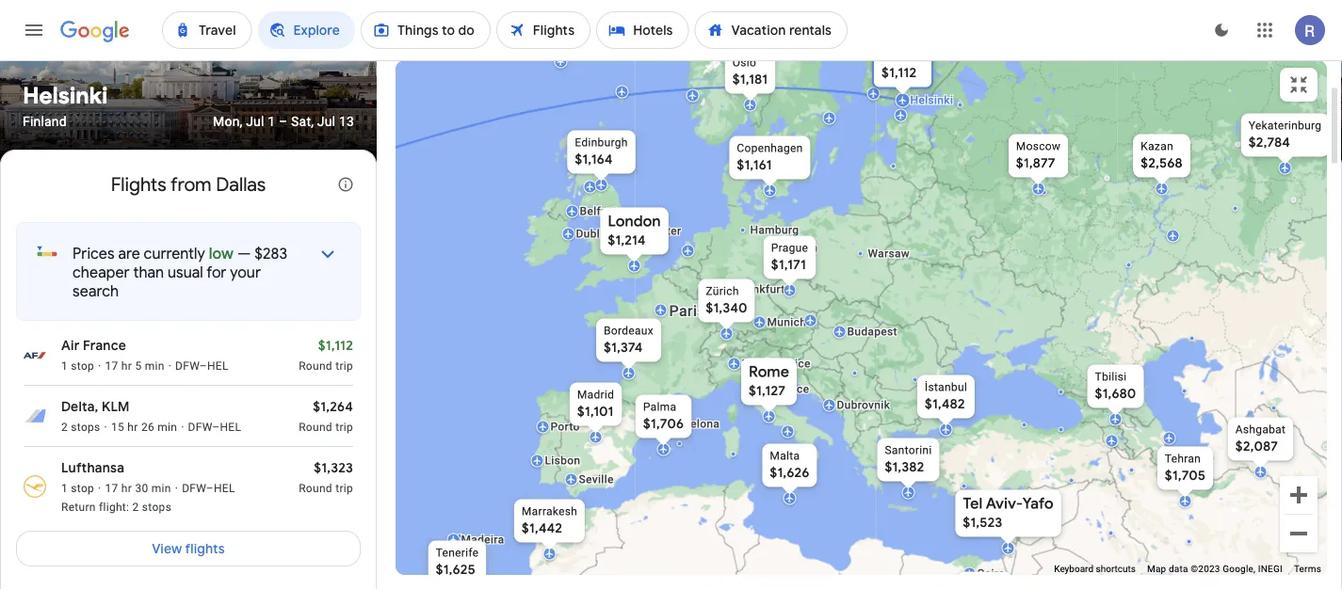 Task type: describe. For each thing, give the bounding box(es) containing it.
13
[[339, 114, 354, 129]]

$1,127
[[749, 383, 786, 400]]

lufthansa image
[[24, 476, 46, 499]]

1 for 17 hr 30 min
[[61, 483, 68, 496]]

$1,523
[[963, 515, 1003, 532]]

prices
[[73, 245, 115, 264]]

dfw for france
[[175, 360, 200, 373]]

dfw – hel for klm
[[188, 421, 241, 435]]

helsinki up finland
[[23, 82, 108, 110]]

currently
[[144, 245, 205, 264]]

flights
[[185, 541, 225, 558]]

30
[[135, 483, 148, 496]]

trip for $1,264
[[336, 421, 353, 435]]

round for $1,323
[[299, 483, 333, 496]]

dallas
[[216, 173, 266, 197]]

tenerife
[[436, 547, 479, 560]]

google,
[[1223, 564, 1256, 575]]

round for $1,264
[[299, 421, 333, 435]]

barcelona
[[667, 418, 720, 431]]

rome
[[749, 363, 790, 382]]

malta
[[770, 450, 800, 463]]

1164 US dollars text field
[[575, 151, 613, 168]]

santorini $1,382
[[885, 444, 932, 476]]

1181 US dollars text field
[[733, 71, 768, 88]]

5
[[135, 360, 142, 373]]

1680 US dollars text field
[[1095, 386, 1137, 403]]

$1,264 round trip
[[299, 399, 353, 435]]

2 vertical spatial dfw
[[182, 483, 206, 496]]

prague $1,171
[[772, 242, 809, 274]]

santorini
[[885, 444, 932, 457]]

belfast
[[580, 205, 618, 218]]

1 for 17 hr 5 min
[[61, 360, 68, 373]]

helsinki $1,112
[[882, 49, 924, 82]]

flights from dallas
[[111, 173, 266, 197]]

1442 US dollars text field
[[522, 521, 563, 538]]

warsaw
[[868, 247, 910, 261]]

$1,323
[[314, 460, 353, 477]]

1 jul from the left
[[246, 114, 264, 129]]

i̇stanbul
[[925, 381, 968, 394]]

bordeaux
[[604, 325, 654, 338]]

hr for 5
[[121, 360, 132, 373]]

hel for $1,264
[[220, 421, 241, 435]]

$1,877
[[1017, 155, 1056, 172]]

$1,323 round trip
[[299, 460, 353, 496]]

bordeaux $1,374
[[604, 325, 654, 357]]

0 vertical spatial 2
[[61, 421, 68, 435]]

2568 US dollars text field
[[1141, 155, 1183, 172]]

ashgabat
[[1236, 424, 1286, 437]]

2 jul from the left
[[317, 114, 336, 129]]

1 vertical spatial  image
[[104, 420, 107, 435]]

min for 17 hr 30 min
[[151, 483, 171, 496]]

$1,625
[[436, 562, 476, 579]]

finland
[[23, 114, 67, 129]]

$1,442
[[522, 521, 563, 538]]

view
[[152, 541, 182, 558]]

ashgabat $2,087
[[1236, 424, 1286, 456]]

about these results image
[[323, 162, 368, 207]]

delta, klm
[[61, 399, 130, 416]]

map data ©2023 google, inegi
[[1148, 564, 1283, 575]]

marrakesh
[[522, 506, 578, 519]]

delta, klm image
[[24, 405, 46, 428]]

1214 US dollars text field
[[608, 232, 646, 249]]

$1,112 inside helsinki $1,112
[[882, 65, 917, 82]]

trip for $1,112
[[336, 360, 353, 373]]

min for 17 hr 5 min
[[145, 360, 165, 373]]

– left sat, on the top of page
[[279, 114, 288, 129]]

copenhagen $1,161
[[737, 142, 803, 174]]

map
[[1148, 564, 1167, 575]]

marrakesh $1,442
[[522, 506, 578, 538]]

keyboard shortcuts
[[1055, 564, 1136, 575]]

english
[[82, 560, 127, 577]]

stop for 17 hr 5 min
[[71, 360, 94, 373]]

$1,112 inside $1,112 round trip
[[318, 337, 353, 354]]

view smaller map image
[[1288, 73, 1311, 96]]

terms
[[1295, 564, 1322, 575]]

$1,214
[[608, 232, 646, 249]]

dublin
[[576, 228, 610, 241]]

$2,784
[[1249, 134, 1291, 151]]

$1,680
[[1095, 386, 1137, 403]]

1340 US dollars text field
[[706, 300, 748, 317]]

france
[[83, 337, 126, 354]]

porto
[[551, 421, 580, 434]]

1 vertical spatial stops
[[142, 501, 172, 515]]

15 hr 26 min
[[111, 421, 177, 435]]

1 stop for 17 hr 30 min
[[61, 483, 94, 496]]

helsinki down 1112 us dollars text field
[[911, 94, 954, 107]]

trip for $1,323
[[336, 483, 353, 496]]

1171 US dollars text field
[[772, 257, 807, 274]]

english (united states)
[[82, 560, 223, 577]]

tel
[[963, 495, 983, 514]]

madeira
[[461, 534, 505, 547]]

mon, jul 1 – sat, jul 13
[[213, 114, 354, 129]]

1382 US dollars text field
[[885, 459, 925, 476]]

hamburg
[[751, 224, 799, 237]]

oslo $1,181
[[733, 56, 768, 88]]

main menu image
[[23, 19, 45, 41]]

seville
[[579, 473, 614, 487]]

view flights
[[152, 541, 225, 558]]

$1,161
[[737, 157, 772, 174]]

1323 US dollars text field
[[314, 460, 353, 477]]

17 for 17 hr 5 min
[[105, 360, 118, 373]]

tenerife $1,625
[[436, 547, 479, 579]]

prague
[[772, 242, 809, 255]]

budapest
[[848, 326, 898, 339]]

$1,112 round trip
[[299, 337, 353, 373]]

yekaterinburg $2,784
[[1249, 119, 1322, 151]]

2784 US dollars text field
[[1249, 134, 1291, 151]]

palma $1,706
[[643, 401, 684, 433]]

2 vertical spatial dfw – hel
[[182, 483, 235, 496]]

1161 US dollars text field
[[737, 157, 772, 174]]

edinburgh
[[575, 136, 628, 149]]

air
[[61, 337, 80, 354]]

26
[[141, 421, 155, 435]]

17 for 17 hr 30 min
[[105, 483, 118, 496]]

madrid
[[577, 389, 615, 402]]

sat,
[[291, 114, 314, 129]]

2 vertical spatial hel
[[214, 483, 235, 496]]

return
[[61, 501, 96, 515]]

$1,706
[[643, 416, 684, 433]]

1112 US dollars text field
[[882, 65, 917, 82]]



Task type: locate. For each thing, give the bounding box(es) containing it.
athens
[[898, 465, 935, 478]]

2 17 from the top
[[105, 483, 118, 496]]

2087 US dollars text field
[[1236, 439, 1279, 456]]

stop up return
[[71, 483, 94, 496]]

1 horizontal spatial $1,112
[[882, 65, 917, 82]]

1 vertical spatial $1,112
[[318, 337, 353, 354]]

hel up the flights
[[214, 483, 235, 496]]

0 vertical spatial 17
[[105, 360, 118, 373]]

copenhagen
[[737, 142, 803, 155]]

dfw – hel up the flights
[[182, 483, 235, 496]]

than
[[133, 264, 164, 283]]

paris
[[669, 302, 706, 320]]

1 left sat, on the top of page
[[268, 114, 275, 129]]

0 vertical spatial min
[[145, 360, 165, 373]]

dfw right '26'
[[188, 421, 212, 435]]

stop for 17 hr 30 min
[[71, 483, 94, 496]]

0 horizontal spatial stops
[[71, 421, 100, 435]]

trip inside $1,112 round trip
[[336, 360, 353, 373]]

0 vertical spatial dfw
[[175, 360, 200, 373]]

2 down delta, in the left of the page
[[61, 421, 68, 435]]

—
[[237, 245, 251, 264]]

terms link
[[1295, 564, 1322, 575]]

1 vertical spatial 2
[[132, 501, 139, 515]]

helsinki
[[882, 49, 924, 63], [23, 82, 108, 110], [911, 94, 954, 107]]

1112 US dollars text field
[[318, 337, 353, 354]]

1 up return
[[61, 483, 68, 496]]

yekaterinburg
[[1249, 119, 1322, 132]]

– up the flights
[[206, 483, 214, 496]]

min right 5
[[145, 360, 165, 373]]

cairo
[[978, 568, 1006, 581]]

1 horizontal spatial stops
[[142, 501, 172, 515]]

$1,340
[[706, 300, 748, 317]]

 image
[[175, 482, 178, 497]]

trip inside $1,323 round trip
[[336, 483, 353, 496]]

1 vertical spatial hr
[[128, 421, 138, 435]]

dfw
[[175, 360, 200, 373], [188, 421, 212, 435], [182, 483, 206, 496]]

hel
[[207, 360, 229, 373], [220, 421, 241, 435], [214, 483, 235, 496]]

trip inside $1,264 round trip
[[336, 421, 353, 435]]

dfw – hel right '26'
[[188, 421, 241, 435]]

round inside $1,264 round trip
[[299, 421, 333, 435]]

min right '26'
[[158, 421, 177, 435]]

0 horizontal spatial $1,112
[[318, 337, 353, 354]]

1 horizontal spatial  image
[[168, 359, 172, 374]]

hr for 26
[[128, 421, 138, 435]]

1877 US dollars text field
[[1017, 155, 1056, 172]]

florence
[[764, 383, 810, 396]]

1 vertical spatial dfw
[[188, 421, 212, 435]]

1 stop for 17 hr 5 min
[[61, 360, 94, 373]]

1 stop up return
[[61, 483, 94, 496]]

tehran $1,705
[[1165, 453, 1206, 485]]

low
[[209, 245, 234, 264]]

tel aviv-yafo $1,523
[[963, 495, 1054, 532]]

1 vertical spatial min
[[158, 421, 177, 435]]

stops down 30
[[142, 501, 172, 515]]

data
[[1169, 564, 1189, 575]]

jul right the mon,
[[246, 114, 264, 129]]

states)
[[179, 560, 223, 577]]

2 1 stop from the top
[[61, 483, 94, 496]]

1101 US dollars text field
[[577, 404, 614, 421]]

0 vertical spatial stop
[[71, 360, 94, 373]]

hel for $1,112
[[207, 360, 229, 373]]

keyboard shortcuts button
[[1055, 563, 1136, 576]]

1 vertical spatial trip
[[336, 421, 353, 435]]

moscow $1,877
[[1017, 140, 1061, 172]]

17 down france
[[105, 360, 118, 373]]

$1,112
[[882, 65, 917, 82], [318, 337, 353, 354]]

0 vertical spatial round
[[299, 360, 333, 373]]

 image left 15
[[104, 420, 107, 435]]

hr left 30
[[121, 483, 132, 496]]

$1,181
[[733, 71, 768, 88]]

tehran
[[1165, 453, 1202, 466]]

17 up flight:
[[105, 483, 118, 496]]

lisbon
[[545, 455, 581, 468]]

 image right 5
[[168, 359, 172, 374]]

2 vertical spatial min
[[151, 483, 171, 496]]

moscow
[[1017, 140, 1061, 153]]

0 vertical spatial dfw – hel
[[175, 360, 229, 373]]

0 vertical spatial 1 stop
[[61, 360, 94, 373]]

dfw for klm
[[188, 421, 212, 435]]

loading results progress bar
[[0, 60, 1343, 64]]

1 1 stop from the top
[[61, 360, 94, 373]]

jul left 13
[[317, 114, 336, 129]]

$283
[[255, 245, 287, 264]]

round inside $1,112 round trip
[[299, 360, 333, 373]]

hel right '26'
[[220, 421, 241, 435]]

2 down 17 hr 30 min at the left bottom of page
[[132, 501, 139, 515]]

1705 US dollars text field
[[1165, 468, 1206, 485]]

hr
[[121, 360, 132, 373], [128, 421, 138, 435], [121, 483, 132, 496]]

2 vertical spatial hr
[[121, 483, 132, 496]]

prices are currently low
[[73, 245, 234, 264]]

1 stop down air
[[61, 360, 94, 373]]

1 stop
[[61, 360, 94, 373], [61, 483, 94, 496]]

0 horizontal spatial  image
[[104, 420, 107, 435]]

$1,164
[[575, 151, 613, 168]]

dubrovnik
[[837, 399, 891, 412]]

rome $1,127
[[749, 363, 790, 400]]

1 vertical spatial 1 stop
[[61, 483, 94, 496]]

hr for 30
[[121, 483, 132, 496]]

hel right 5
[[207, 360, 229, 373]]

min for 15 hr 26 min
[[158, 421, 177, 435]]

$2,087
[[1236, 439, 1279, 456]]

mon,
[[213, 114, 243, 129]]

1626 US dollars text field
[[770, 465, 810, 482]]

usd
[[289, 560, 315, 577]]

more details image
[[305, 232, 351, 277]]

— $283 cheaper than usual for your search
[[73, 245, 287, 302]]

madrid $1,101
[[577, 389, 615, 421]]

$2,568
[[1141, 155, 1183, 172]]

2 stop from the top
[[71, 483, 94, 496]]

london $1,214
[[608, 212, 661, 249]]

1706 US dollars text field
[[643, 416, 684, 433]]

1 round from the top
[[299, 360, 333, 373]]

– right '26'
[[212, 421, 220, 435]]

0 horizontal spatial jul
[[246, 114, 264, 129]]

dfw right 30
[[182, 483, 206, 496]]

0 vertical spatial stops
[[71, 421, 100, 435]]

2 trip from the top
[[336, 421, 353, 435]]

hr left 5
[[121, 360, 132, 373]]

munich
[[767, 316, 807, 329]]

3 trip from the top
[[336, 483, 353, 496]]

2 round from the top
[[299, 421, 333, 435]]

0 vertical spatial hr
[[121, 360, 132, 373]]

2 vertical spatial round
[[299, 483, 333, 496]]

stops
[[71, 421, 100, 435], [142, 501, 172, 515]]

1523 US dollars text field
[[963, 515, 1003, 532]]

dfw – hel right 5
[[175, 360, 229, 373]]

trip down $1,112 text field
[[336, 360, 353, 373]]

dfw – hel
[[175, 360, 229, 373], [188, 421, 241, 435], [182, 483, 235, 496]]

trip down $1,264 text field
[[336, 421, 353, 435]]

min right 30
[[151, 483, 171, 496]]

map region
[[394, 0, 1343, 591]]

–
[[279, 114, 288, 129], [200, 360, 207, 373], [212, 421, 220, 435], [206, 483, 214, 496]]

1 vertical spatial hel
[[220, 421, 241, 435]]

dfw – hel for france
[[175, 360, 229, 373]]

round
[[299, 360, 333, 373], [299, 421, 333, 435], [299, 483, 333, 496]]

1 vertical spatial dfw – hel
[[188, 421, 241, 435]]

1374 US dollars text field
[[604, 340, 643, 357]]

0 vertical spatial $1,112
[[882, 65, 917, 82]]

helsinki up 1112 us dollars text field
[[882, 49, 924, 63]]

2 vertical spatial trip
[[336, 483, 353, 496]]

©2023
[[1191, 564, 1221, 575]]

cheaper
[[73, 264, 130, 283]]

17 hr 5 min
[[105, 360, 165, 373]]

1625 US dollars text field
[[436, 562, 476, 579]]

hr right 15
[[128, 421, 138, 435]]

palma
[[643, 401, 677, 414]]

yafo
[[1023, 495, 1054, 514]]

1 vertical spatial 1
[[61, 360, 68, 373]]

round for $1,112
[[299, 360, 333, 373]]

2
[[61, 421, 68, 435], [132, 501, 139, 515]]

1 horizontal spatial 2
[[132, 501, 139, 515]]

change appearance image
[[1200, 8, 1245, 53]]

1127 US dollars text field
[[749, 383, 786, 400]]

lufthansa
[[61, 460, 124, 477]]

trip
[[336, 360, 353, 373], [336, 421, 353, 435], [336, 483, 353, 496]]

0 vertical spatial trip
[[336, 360, 353, 373]]

1 vertical spatial round
[[299, 421, 333, 435]]

edinburgh $1,164
[[575, 136, 628, 168]]

$1,171
[[772, 257, 807, 274]]

from
[[170, 173, 212, 197]]

 image
[[168, 359, 172, 374], [104, 420, 107, 435]]

1 horizontal spatial jul
[[317, 114, 336, 129]]

berlin
[[787, 242, 818, 255]]

1 down air
[[61, 360, 68, 373]]

round inside $1,323 round trip
[[299, 483, 333, 496]]

kazan
[[1141, 140, 1174, 153]]

3 round from the top
[[299, 483, 333, 496]]

stop down air france
[[71, 360, 94, 373]]

1 vertical spatial stop
[[71, 483, 94, 496]]

round down $1,112 text field
[[299, 360, 333, 373]]

0 horizontal spatial 2
[[61, 421, 68, 435]]

1264 US dollars text field
[[313, 399, 353, 416]]

1482 US dollars text field
[[925, 396, 966, 413]]

0 vertical spatial hel
[[207, 360, 229, 373]]

air france image
[[24, 344, 46, 367]]

1 17 from the top
[[105, 360, 118, 373]]

delta,
[[61, 399, 98, 416]]

1 trip from the top
[[336, 360, 353, 373]]

search
[[73, 282, 119, 302]]

$1,101
[[577, 404, 614, 421]]

i̇stanbul $1,482
[[925, 381, 968, 413]]

15
[[111, 421, 124, 435]]

venice
[[775, 358, 811, 371]]

tbilisi
[[1095, 371, 1127, 384]]

0 vertical spatial 1
[[268, 114, 275, 129]]

1 stop from the top
[[71, 360, 94, 373]]

trip down the 1323 us dollars text box
[[336, 483, 353, 496]]

1 vertical spatial 17
[[105, 483, 118, 496]]

are
[[118, 245, 140, 264]]

0 vertical spatial  image
[[168, 359, 172, 374]]

round down $1,264 text field
[[299, 421, 333, 435]]

flight:
[[99, 501, 129, 515]]

$1,626
[[770, 465, 810, 482]]

zürich $1,340
[[706, 285, 748, 317]]

17 hr 30 min
[[105, 483, 171, 496]]

stops down delta, in the left of the page
[[71, 421, 100, 435]]

2 vertical spatial 1
[[61, 483, 68, 496]]

dfw right 5
[[175, 360, 200, 373]]

round down $1,323
[[299, 483, 333, 496]]

– right 5
[[200, 360, 207, 373]]

inegi
[[1259, 564, 1283, 575]]



Task type: vqa. For each thing, say whether or not it's contained in the screenshot.


